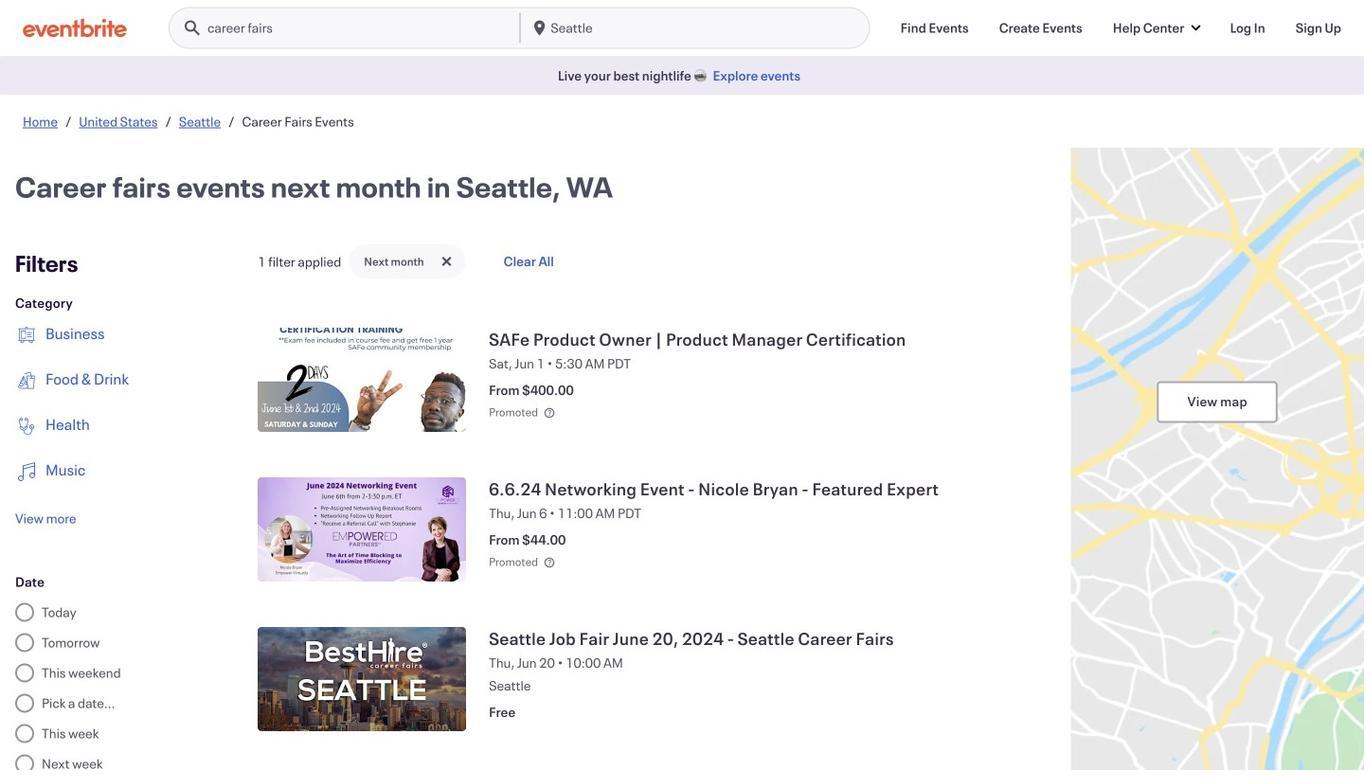 Task type: describe. For each thing, give the bounding box(es) containing it.
eventbrite image
[[23, 19, 127, 37]]

view more element
[[15, 510, 76, 527]]



Task type: vqa. For each thing, say whether or not it's contained in the screenshot.
sign up element on the right top
yes



Task type: locate. For each thing, give the bounding box(es) containing it.
sign up element
[[1296, 18, 1342, 37]]

safe product owner | product manager certification primary image image
[[258, 328, 466, 432]]

log in element
[[1230, 18, 1266, 37]]

6.6.24 networking event - nicole bryan - featured expert primary image image
[[258, 478, 466, 582]]

create events element
[[999, 18, 1083, 37]]

find events element
[[901, 18, 969, 37]]

seattle job fair june 20, 2024 - seattle career fairs primary image image
[[258, 627, 466, 731]]



